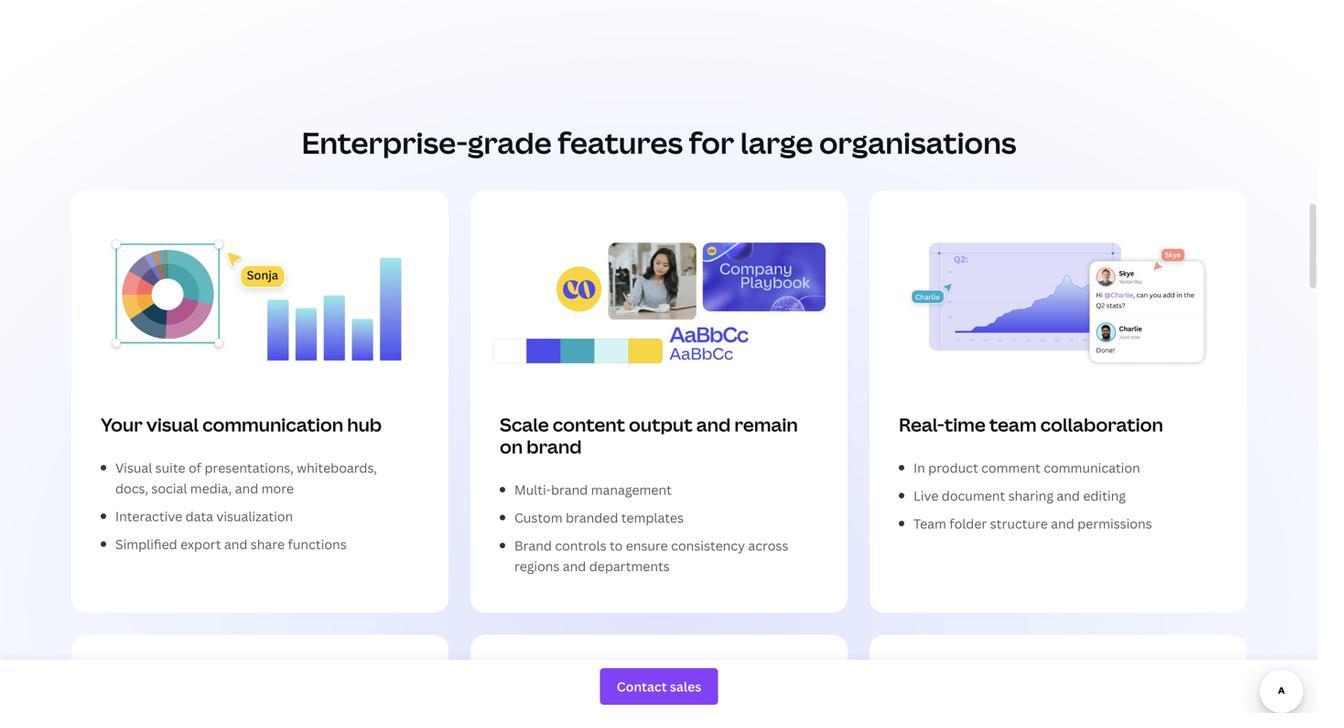 Task type: vqa. For each thing, say whether or not it's contained in the screenshot.
back
no



Task type: describe. For each thing, give the bounding box(es) containing it.
interactive
[[115, 507, 182, 525]]

features
[[558, 123, 683, 163]]

your
[[101, 412, 143, 437]]

scale content output and remain on brand
[[500, 412, 798, 459]]

multi-brand management
[[514, 481, 672, 499]]

consistency
[[671, 537, 745, 554]]

editing
[[1083, 487, 1126, 504]]

and inside scale content output and remain on brand
[[696, 412, 731, 437]]

0 horizontal spatial communication
[[202, 412, 343, 437]]

to
[[610, 537, 623, 554]]

visualization
[[216, 507, 293, 525]]

product
[[928, 459, 978, 477]]

comment
[[981, 459, 1041, 477]]

simplified export and share functions
[[115, 535, 347, 553]]

team
[[989, 412, 1037, 437]]

document
[[942, 487, 1005, 504]]

real-
[[899, 412, 944, 437]]

branded
[[566, 509, 618, 526]]

enterprise-grade features for large organisations
[[302, 123, 1016, 163]]

and left share
[[224, 535, 248, 553]]

visual suite of presentations, whiteboards, docs, social media, and more
[[115, 459, 377, 497]]

output
[[629, 412, 693, 437]]

time
[[944, 412, 986, 437]]

team
[[913, 515, 946, 532]]

across
[[748, 537, 788, 554]]

brand controls to ensure consistency across regions and departments
[[514, 537, 788, 575]]

large
[[740, 123, 813, 163]]

templates
[[621, 509, 684, 526]]

folder
[[949, 515, 987, 532]]

and inside visual suite of presentations, whiteboards, docs, social media, and more
[[235, 480, 258, 497]]

in product comment communication
[[913, 459, 1140, 477]]

multi-
[[514, 481, 551, 499]]

scale
[[500, 412, 549, 437]]

ensure
[[626, 537, 668, 554]]

sharing
[[1008, 487, 1054, 504]]

whiteboards,
[[297, 459, 377, 477]]

permissions
[[1077, 515, 1152, 532]]

interactive data visualization
[[115, 507, 293, 525]]

export
[[180, 535, 221, 553]]

management
[[591, 481, 672, 499]]

team folder structure and permissions
[[913, 515, 1152, 532]]

custom
[[514, 509, 563, 526]]

brand
[[514, 537, 552, 554]]

1 horizontal spatial communication
[[1044, 459, 1140, 477]]

more
[[261, 480, 294, 497]]

and down sharing
[[1051, 515, 1074, 532]]

suite
[[155, 459, 185, 477]]

docs,
[[115, 480, 148, 497]]

visual
[[115, 459, 152, 477]]



Task type: locate. For each thing, give the bounding box(es) containing it.
brand right on at the left bottom of the page
[[527, 434, 582, 459]]

and down controls
[[563, 557, 586, 575]]

presentations,
[[205, 459, 294, 477]]

controls
[[555, 537, 606, 554]]

social
[[151, 480, 187, 497]]

your visual communication hub
[[101, 412, 382, 437]]

brand
[[527, 434, 582, 459], [551, 481, 588, 499]]

and left remain
[[696, 412, 731, 437]]

0 vertical spatial communication
[[202, 412, 343, 437]]

departments
[[589, 557, 670, 575]]

simplified
[[115, 535, 177, 553]]

enterprise-
[[302, 123, 468, 163]]

remain
[[734, 412, 798, 437]]

live document sharing and editing
[[913, 487, 1126, 504]]

communication up presentations,
[[202, 412, 343, 437]]

of
[[189, 459, 201, 477]]

regions
[[514, 557, 560, 575]]

hub
[[347, 412, 382, 437]]

structure
[[990, 515, 1048, 532]]

brand inside scale content output and remain on brand
[[527, 434, 582, 459]]

and
[[696, 412, 731, 437], [235, 480, 258, 497], [1057, 487, 1080, 504], [1051, 515, 1074, 532], [224, 535, 248, 553], [563, 557, 586, 575]]

on
[[500, 434, 523, 459]]

brand up branded
[[551, 481, 588, 499]]

visual
[[146, 412, 199, 437]]

1 vertical spatial communication
[[1044, 459, 1140, 477]]

real-time team collaboration
[[899, 412, 1163, 437]]

custom branded templates
[[514, 509, 684, 526]]

grade
[[468, 123, 552, 163]]

share
[[251, 535, 285, 553]]

and down presentations,
[[235, 480, 258, 497]]

content
[[553, 412, 625, 437]]

collaboration
[[1040, 412, 1163, 437]]

organisations
[[819, 123, 1016, 163]]

media,
[[190, 480, 232, 497]]

in
[[913, 459, 925, 477]]

data
[[185, 507, 213, 525]]

1 vertical spatial brand
[[551, 481, 588, 499]]

live
[[913, 487, 939, 504]]

for
[[689, 123, 734, 163]]

communication
[[202, 412, 343, 437], [1044, 459, 1140, 477]]

and inside brand controls to ensure consistency across regions and departments
[[563, 557, 586, 575]]

0 vertical spatial brand
[[527, 434, 582, 459]]

functions
[[288, 535, 347, 553]]

and left editing
[[1057, 487, 1080, 504]]

communication up editing
[[1044, 459, 1140, 477]]



